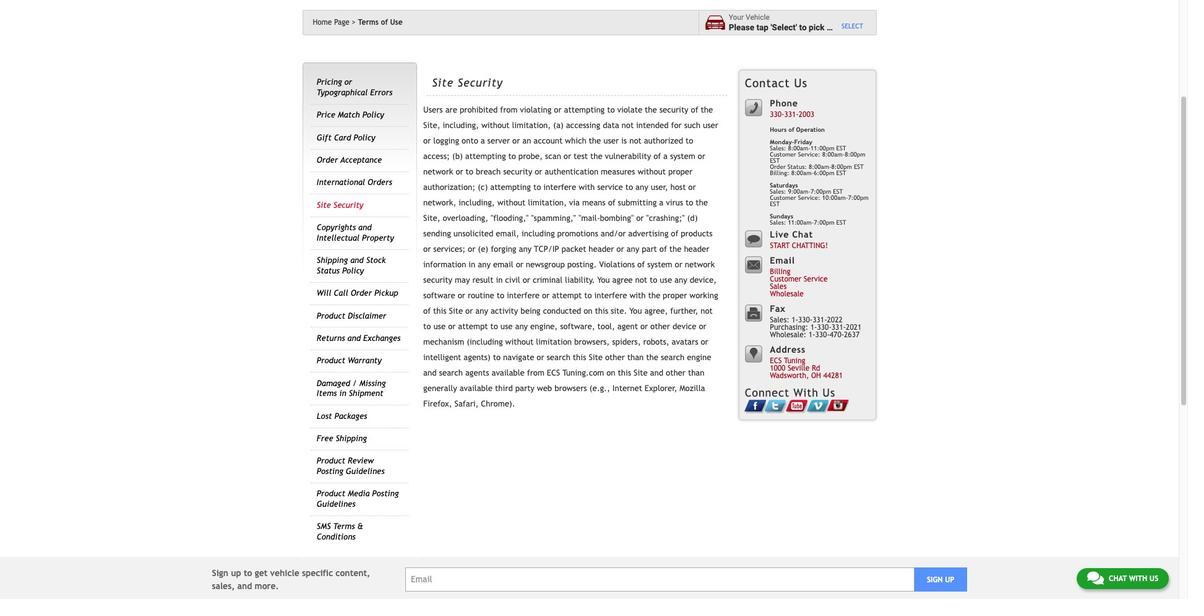 Task type: vqa. For each thing, say whether or not it's contained in the screenshot.
If
no



Task type: describe. For each thing, give the bounding box(es) containing it.
8:00am- up 9:00am-
[[791, 170, 814, 176]]

account
[[534, 136, 563, 145]]

1 vertical spatial 8:00pm
[[831, 163, 852, 170]]

2 vertical spatial other
[[666, 368, 686, 378]]

1 horizontal spatial from
[[527, 368, 544, 378]]

order acceptance
[[317, 155, 382, 165]]

1 vertical spatial user
[[604, 136, 619, 145]]

2 site, from the top
[[423, 214, 440, 223]]

330- left 2637
[[817, 323, 832, 332]]

free shipping link
[[317, 434, 367, 443]]

any down (e)
[[478, 260, 491, 269]]

or right email
[[516, 260, 523, 269]]

or down (b)
[[456, 167, 463, 176]]

engine
[[687, 353, 711, 362]]

agree
[[612, 275, 633, 285]]

status:
[[788, 163, 807, 170]]

1 vertical spatial with
[[630, 291, 646, 300]]

not down working
[[701, 306, 713, 316]]

being
[[521, 306, 541, 316]]

sales link
[[770, 282, 787, 291]]

to up mechanism
[[423, 322, 431, 331]]

and inside shipping and stock status policy
[[350, 256, 364, 265]]

home page
[[313, 18, 350, 27]]

international
[[317, 178, 365, 187]]

agents
[[465, 368, 489, 378]]

address
[[770, 344, 806, 355]]

or right civil
[[523, 275, 530, 285]]

terms of use
[[358, 18, 403, 27]]

a left "virus"
[[659, 198, 663, 207]]

and/or
[[601, 229, 626, 238]]

product disclaimer
[[317, 311, 386, 320]]

of down '"crashing;"'
[[671, 229, 678, 238]]

in inside damaged / missing items in shipment
[[339, 389, 346, 398]]

tuning.com
[[563, 368, 604, 378]]

without up navigate
[[505, 337, 534, 347]]

44281
[[823, 372, 843, 380]]

1 horizontal spatial you
[[629, 306, 642, 316]]

ecs inside address ecs tuning 1000 seville rd wadsworth, oh 44281
[[770, 357, 782, 365]]

not right agree
[[635, 275, 647, 285]]

submitting
[[618, 198, 657, 207]]

2 horizontal spatial use
[[660, 275, 672, 285]]

or left an
[[512, 136, 520, 145]]

2637
[[844, 331, 860, 339]]

more.
[[255, 581, 279, 591]]

working
[[690, 291, 718, 300]]

0 vertical spatial available
[[492, 368, 525, 378]]

promotions
[[557, 229, 598, 238]]

phone 330-331-2003
[[770, 98, 814, 119]]

1 service: from the top
[[798, 151, 820, 158]]

probe,
[[518, 152, 543, 161]]

or down may
[[458, 291, 465, 300]]

product for product review posting guidelines
[[317, 456, 345, 466]]

or down 'products'
[[675, 260, 682, 269]]

or down sending
[[423, 244, 431, 254]]

2 header from the left
[[684, 244, 709, 254]]

site up internet
[[634, 368, 648, 378]]

not down violate
[[622, 121, 634, 130]]

and up generally
[[423, 368, 437, 378]]

to up activity
[[497, 291, 504, 300]]

0 vertical spatial attempting
[[564, 105, 605, 115]]

any down being
[[515, 322, 528, 331]]

authentication
[[545, 167, 598, 176]]

page
[[334, 18, 350, 27]]

or down criminal
[[542, 291, 550, 300]]

this up internet
[[618, 368, 631, 378]]

1 horizontal spatial use
[[500, 322, 513, 331]]

or up engine
[[701, 337, 708, 347]]

chatting!
[[792, 242, 828, 250]]

2 horizontal spatial 331-
[[832, 323, 846, 332]]

this up the tool, on the bottom
[[595, 306, 608, 316]]

0 horizontal spatial use
[[433, 322, 446, 331]]

2 sales: from the top
[[770, 188, 786, 195]]

any down "including"
[[519, 244, 532, 254]]

or down such
[[698, 152, 705, 161]]

sms
[[317, 522, 331, 531]]

criminal
[[533, 275, 563, 285]]

1 vertical spatial on
[[607, 368, 615, 378]]

1000
[[770, 364, 786, 373]]

any up submitting
[[636, 183, 648, 192]]

330- up wholesale:
[[798, 316, 813, 324]]

1 customer from the top
[[770, 151, 796, 158]]

2 customer from the top
[[770, 194, 796, 201]]

1 horizontal spatial terms
[[358, 18, 379, 27]]

vehicle inside the 'sign up to get vehicle specific content, sales, and more.'
[[270, 568, 299, 578]]

0 vertical spatial including,
[[443, 121, 479, 130]]

to down the liability.
[[584, 291, 592, 300]]

fax sales: 1-330-331-2022 purchasing: 1-330-331-2021 wholesale: 1-330-470-2637
[[770, 303, 862, 339]]

forging
[[491, 244, 516, 254]]

0 vertical spatial system
[[670, 152, 695, 161]]

0 horizontal spatial order
[[317, 155, 338, 165]]

activity
[[491, 306, 518, 316]]

result
[[472, 275, 493, 285]]

packages
[[334, 411, 367, 421]]

lost packages link
[[317, 411, 367, 421]]

are
[[445, 105, 457, 115]]

0 vertical spatial 8:00pm
[[845, 151, 865, 158]]

sign up button
[[914, 568, 967, 592]]

any down routine
[[475, 306, 488, 316]]

1 vertical spatial than
[[688, 368, 705, 378]]

0 vertical spatial security
[[458, 76, 503, 89]]

breach
[[476, 167, 501, 176]]

measures
[[601, 167, 635, 176]]

call
[[334, 288, 348, 298]]

email,
[[496, 229, 519, 238]]

onto
[[462, 136, 478, 145]]

to left breach
[[466, 167, 473, 176]]

Email email field
[[405, 568, 914, 592]]

1 horizontal spatial in
[[469, 260, 475, 269]]

8:00am- up status:
[[788, 145, 811, 152]]

up for sign up to get vehicle specific content, sales, and more.
[[231, 568, 241, 578]]

0 horizontal spatial attempt
[[458, 322, 488, 331]]

third
[[495, 384, 513, 393]]

unsolicited
[[453, 229, 493, 238]]

or down routine
[[465, 306, 473, 316]]

such
[[684, 121, 701, 130]]

policy inside shipping and stock status policy
[[342, 266, 364, 275]]

service
[[804, 275, 828, 284]]

(d)
[[687, 214, 698, 223]]

site security link
[[317, 200, 363, 210]]

or up (a)
[[554, 105, 562, 115]]

2 service: from the top
[[798, 194, 820, 201]]

a down authorized
[[663, 152, 668, 161]]

conducted
[[543, 306, 581, 316]]

will call order pickup
[[317, 288, 398, 298]]

to down (including
[[493, 353, 501, 362]]

to up (including
[[490, 322, 498, 331]]

oh
[[811, 372, 821, 380]]

&
[[357, 522, 363, 531]]

without up user,
[[638, 167, 666, 176]]

policy for gift card policy
[[354, 133, 375, 142]]

a inside your vehicle please tap 'select' to pick a vehicle
[[827, 22, 831, 32]]

further,
[[670, 306, 698, 316]]

7:00pm down 10:00am-
[[814, 219, 835, 226]]

1 horizontal spatial search
[[547, 353, 570, 362]]

order acceptance link
[[317, 155, 382, 165]]

advertising
[[628, 229, 669, 238]]

1 site, from the top
[[423, 121, 440, 130]]

1 horizontal spatial site security
[[432, 76, 503, 89]]

330- inside phone 330-331-2003
[[770, 110, 784, 119]]

or left (e)
[[468, 244, 475, 254]]

1 vertical spatial limitation,
[[528, 198, 567, 207]]

civil
[[505, 275, 520, 285]]

or down limitation
[[537, 353, 544, 362]]

this up tuning.com
[[573, 353, 586, 362]]

0 vertical spatial other
[[650, 322, 670, 331]]

or up the access;
[[423, 136, 431, 145]]

site up copyrights
[[317, 200, 331, 210]]

to up data
[[607, 105, 615, 115]]

returns and exchanges
[[317, 333, 401, 343]]

shipping inside shipping and stock status policy
[[317, 256, 348, 265]]

is
[[621, 136, 627, 145]]

0 horizontal spatial you
[[597, 275, 610, 285]]

1 vertical spatial chat
[[1109, 574, 1127, 583]]

1- up wholesale:
[[792, 316, 798, 324]]

avatars
[[672, 337, 698, 347]]

price match policy link
[[317, 110, 384, 120]]

1- left the 2022
[[811, 323, 817, 332]]

browsers
[[555, 384, 587, 393]]

limitation
[[536, 337, 572, 347]]

sign up
[[927, 575, 954, 584]]

web
[[537, 384, 552, 393]]

posting for product review posting guidelines
[[317, 467, 343, 476]]

copyrights and intellectual property link
[[317, 223, 394, 242]]

8:00am- up 6:00pm
[[822, 151, 845, 158]]

server
[[487, 136, 510, 145]]

wholesale:
[[770, 331, 806, 339]]

of down software
[[423, 306, 431, 316]]

2 vertical spatial attempting
[[490, 183, 531, 192]]

a right the onto
[[481, 136, 485, 145]]

or left test
[[564, 152, 571, 161]]

please
[[729, 22, 754, 32]]

spiders,
[[612, 337, 641, 347]]

1 vertical spatial proper
[[663, 291, 687, 300]]

and down product disclaimer link
[[348, 333, 361, 343]]

0 vertical spatial us
[[794, 76, 808, 90]]

1 vertical spatial system
[[647, 260, 672, 269]]

order inside hours of operation monday-friday sales: 8:00am-11:00pm est customer service: 8:00am-8:00pm est order status: 8:00am-8:00pm est billing: 8:00am-6:00pm est saturdays sales: 9:00am-7:00pm est customer service: 10:00am-7:00pm est sundays sales: 11:00am-7:00pm est
[[770, 163, 786, 170]]

0 horizontal spatial site security
[[317, 200, 363, 210]]

software,
[[560, 322, 595, 331]]

product warranty link
[[317, 356, 382, 365]]

/
[[353, 379, 357, 388]]

price match policy
[[317, 110, 384, 120]]

to down probe,
[[533, 183, 541, 192]]

connect with us
[[745, 386, 835, 399]]

or down submitting
[[636, 214, 644, 223]]

not right is
[[629, 136, 642, 145]]

operation
[[796, 126, 825, 133]]

stock
[[366, 256, 386, 265]]

will call order pickup link
[[317, 288, 398, 298]]

data
[[603, 121, 619, 130]]

of down authorized
[[654, 152, 661, 161]]

connect
[[745, 386, 790, 399]]

to up the agree,
[[650, 275, 657, 285]]

copyrights and intellectual property
[[317, 223, 394, 242]]

logging
[[433, 136, 459, 145]]

7:00pm down 6:00pm
[[811, 188, 831, 195]]

hours
[[770, 126, 787, 133]]

select
[[842, 22, 863, 30]]

0 horizontal spatial security
[[423, 275, 452, 285]]

product for product disclaimer
[[317, 311, 345, 320]]

tcp/ip
[[534, 244, 559, 254]]

1 vertical spatial including,
[[459, 198, 495, 207]]

2022
[[827, 316, 843, 324]]

us for chat
[[1150, 574, 1158, 583]]

missing
[[359, 379, 386, 388]]

to right "virus"
[[686, 198, 693, 207]]

this down software
[[433, 306, 447, 316]]

1- right wholesale:
[[809, 331, 815, 339]]

any left part
[[627, 244, 639, 254]]

to down such
[[686, 136, 693, 145]]

of inside hours of operation monday-friday sales: 8:00am-11:00pm est customer service: 8:00am-8:00pm est order status: 8:00am-8:00pm est billing: 8:00am-6:00pm est saturdays sales: 9:00am-7:00pm est customer service: 10:00am-7:00pm est sundays sales: 11:00am-7:00pm est
[[789, 126, 794, 133]]



Task type: locate. For each thing, give the bounding box(es) containing it.
0 horizontal spatial posting
[[317, 467, 343, 476]]

available
[[492, 368, 525, 378], [460, 384, 493, 393]]

1 vertical spatial security
[[503, 167, 532, 176]]

of left use
[[381, 18, 388, 27]]

part
[[642, 244, 657, 254]]

up for sign up
[[945, 575, 954, 584]]

user right such
[[703, 121, 718, 130]]

posting right media
[[372, 489, 399, 498]]

or up mechanism
[[448, 322, 456, 331]]

2 vertical spatial policy
[[342, 266, 364, 275]]

including,
[[443, 121, 479, 130], [459, 198, 495, 207]]

1 horizontal spatial us
[[823, 386, 835, 399]]

chat
[[792, 229, 813, 239], [1109, 574, 1127, 583]]

international orders link
[[317, 178, 392, 187]]

1 header from the left
[[589, 244, 614, 254]]

any left device,
[[675, 275, 687, 285]]

0 vertical spatial in
[[469, 260, 475, 269]]

product inside product media posting guidelines
[[317, 489, 345, 498]]

0 horizontal spatial us
[[794, 76, 808, 90]]

of down service
[[608, 198, 615, 207]]

chat right comments image
[[1109, 574, 1127, 583]]

0 vertical spatial from
[[500, 105, 518, 115]]

guidelines down media
[[317, 499, 356, 509]]

scan
[[545, 152, 561, 161]]

customer
[[770, 151, 796, 158], [770, 194, 796, 201], [770, 275, 802, 284]]

8:00am-
[[788, 145, 811, 152], [822, 151, 845, 158], [809, 163, 831, 170], [791, 170, 814, 176]]

or right 'host'
[[688, 183, 696, 192]]

to left probe,
[[508, 152, 516, 161]]

a right pick
[[827, 22, 831, 32]]

newsgroup
[[526, 260, 565, 269]]

service: down friday
[[798, 151, 820, 158]]

1 horizontal spatial network
[[685, 260, 715, 269]]

0 vertical spatial user
[[703, 121, 718, 130]]

wholesale
[[770, 290, 804, 298]]

2 horizontal spatial us
[[1150, 574, 1158, 583]]

site security down international
[[317, 200, 363, 210]]

product media posting guidelines link
[[317, 489, 399, 509]]

or right the agent
[[640, 322, 648, 331]]

470-
[[830, 331, 844, 339]]

0 vertical spatial attempt
[[552, 291, 582, 300]]

(b)
[[452, 152, 463, 161]]

0 vertical spatial posting
[[317, 467, 343, 476]]

access;
[[423, 152, 450, 161]]

errors
[[370, 88, 392, 97]]

product for product warranty
[[317, 356, 345, 365]]

1 vertical spatial ecs
[[547, 368, 560, 378]]

terms up the conditions at the bottom of page
[[333, 522, 355, 531]]

ecs up web
[[547, 368, 560, 378]]

8:00am- down 11:00pm
[[809, 163, 831, 170]]

will
[[317, 288, 331, 298]]

1 horizontal spatial user
[[703, 121, 718, 130]]

or inside pricing or typographical errors
[[344, 78, 352, 87]]

damaged
[[317, 379, 350, 388]]

1 vertical spatial security
[[333, 200, 363, 210]]

site down browsers,
[[589, 353, 603, 362]]

us down '44281'
[[823, 386, 835, 399]]

0 horizontal spatial network
[[423, 167, 453, 176]]

0 horizontal spatial terms
[[333, 522, 355, 531]]

policy right card on the left top of the page
[[354, 133, 375, 142]]

free
[[317, 434, 333, 443]]

site, down the users
[[423, 121, 440, 130]]

0 horizontal spatial search
[[439, 368, 463, 378]]

monday-
[[770, 139, 794, 145]]

2 vertical spatial in
[[339, 389, 346, 398]]

sign inside button
[[927, 575, 943, 584]]

billing:
[[770, 170, 789, 176]]

may
[[455, 275, 470, 285]]

product inside product review posting guidelines
[[317, 456, 345, 466]]

warranty
[[348, 356, 382, 365]]

pickup
[[374, 288, 398, 298]]

wholesale link
[[770, 290, 804, 298]]

terms inside the sms terms & conditions
[[333, 522, 355, 531]]

3 customer from the top
[[770, 275, 802, 284]]

8:00pm right 11:00pm
[[845, 151, 865, 158]]

gift
[[317, 133, 331, 142]]

2 product from the top
[[317, 356, 345, 365]]

product down returns
[[317, 356, 345, 365]]

2 horizontal spatial search
[[661, 353, 685, 362]]

any
[[636, 183, 648, 192], [519, 244, 532, 254], [627, 244, 639, 254], [478, 260, 491, 269], [675, 275, 687, 285], [475, 306, 488, 316], [515, 322, 528, 331]]

with down agree
[[630, 291, 646, 300]]

sales: down hours on the top right of the page
[[770, 145, 786, 152]]

billing link
[[770, 268, 791, 276]]

exchanges
[[363, 333, 401, 343]]

1 vertical spatial policy
[[354, 133, 375, 142]]

0 vertical spatial site,
[[423, 121, 440, 130]]

guidelines inside product review posting guidelines
[[346, 467, 385, 476]]

1 vertical spatial attempting
[[465, 152, 506, 161]]

security up "for"
[[659, 105, 689, 115]]

chrome).
[[481, 399, 515, 408]]

1 horizontal spatial chat
[[1109, 574, 1127, 583]]

site up are
[[432, 76, 454, 89]]

order right call
[[351, 288, 372, 298]]

interfere up being
[[507, 291, 540, 300]]

pricing
[[317, 78, 342, 87]]

1 horizontal spatial up
[[945, 575, 954, 584]]

fax
[[770, 303, 786, 314]]

posting
[[317, 467, 343, 476], [372, 489, 399, 498]]

product warranty
[[317, 356, 382, 365]]

vehicle up more.
[[270, 568, 299, 578]]

1 vertical spatial available
[[460, 384, 493, 393]]

0 horizontal spatial up
[[231, 568, 241, 578]]

header down 'products'
[[684, 244, 709, 254]]

posting inside product review posting guidelines
[[317, 467, 343, 476]]

including, down (c)
[[459, 198, 495, 207]]

from left violating
[[500, 105, 518, 115]]

up
[[231, 568, 241, 578], [945, 575, 954, 584]]

posting inside product media posting guidelines
[[372, 489, 399, 498]]

vulnerability
[[605, 152, 651, 161]]

1 horizontal spatial sign
[[927, 575, 943, 584]]

or down probe,
[[535, 167, 542, 176]]

0 vertical spatial customer
[[770, 151, 796, 158]]

1 vertical spatial customer
[[770, 194, 796, 201]]

0 horizontal spatial with
[[579, 183, 595, 192]]

sms terms & conditions link
[[317, 522, 363, 541]]

0 vertical spatial network
[[423, 167, 453, 176]]

0 horizontal spatial than
[[627, 353, 644, 362]]

and inside copyrights and intellectual property
[[358, 223, 372, 232]]

comments image
[[1087, 571, 1104, 585]]

to inside the 'sign up to get vehicle specific content, sales, and more.'
[[244, 568, 252, 578]]

security down international orders
[[333, 200, 363, 210]]

this
[[433, 306, 447, 316], [595, 306, 608, 316], [573, 353, 586, 362], [618, 368, 631, 378]]

without up the server
[[481, 121, 510, 130]]

"mail-
[[579, 214, 600, 223]]

policy up will call order pickup
[[342, 266, 364, 275]]

up inside button
[[945, 575, 954, 584]]

user
[[703, 121, 718, 130], [604, 136, 619, 145]]

tuning
[[784, 357, 805, 365]]

0 vertical spatial with
[[579, 183, 595, 192]]

or right device
[[699, 322, 706, 331]]

0 horizontal spatial header
[[589, 244, 614, 254]]

from up web
[[527, 368, 544, 378]]

0 horizontal spatial chat
[[792, 229, 813, 239]]

1 horizontal spatial order
[[351, 288, 372, 298]]

engine,
[[530, 322, 558, 331]]

email billing customer service sales wholesale
[[770, 255, 828, 298]]

1 horizontal spatial ecs
[[770, 357, 782, 365]]

security
[[659, 105, 689, 115], [503, 167, 532, 176], [423, 275, 452, 285]]

sign for sign up to get vehicle specific content, sales, and more.
[[212, 568, 228, 578]]

1 vertical spatial service:
[[798, 194, 820, 201]]

1 horizontal spatial 331-
[[813, 316, 827, 324]]

1 horizontal spatial interfere
[[543, 183, 576, 192]]

attempt
[[552, 291, 582, 300], [458, 322, 488, 331]]

product down free
[[317, 456, 345, 466]]

1 vertical spatial shipping
[[336, 434, 367, 443]]

0 horizontal spatial vehicle
[[270, 568, 299, 578]]

service: left 10:00am-
[[798, 194, 820, 201]]

1 vertical spatial network
[[685, 260, 715, 269]]

attempt up conducted
[[552, 291, 582, 300]]

rd
[[812, 364, 820, 373]]

sending
[[423, 229, 451, 238]]

0 vertical spatial limitation,
[[512, 121, 551, 130]]

from
[[500, 105, 518, 115], [527, 368, 544, 378]]

posting for product media posting guidelines
[[372, 489, 399, 498]]

0 horizontal spatial on
[[584, 306, 593, 316]]

sales: inside fax sales: 1-330-331-2022 purchasing: 1-330-331-2021 wholesale: 1-330-470-2637
[[770, 316, 789, 324]]

0 vertical spatial chat
[[792, 229, 813, 239]]

2021
[[846, 323, 862, 332]]

agree,
[[644, 306, 668, 316]]

you right site. on the bottom right of page
[[629, 306, 642, 316]]

4 sales: from the top
[[770, 316, 789, 324]]

available up third
[[492, 368, 525, 378]]

security up prohibited
[[458, 76, 503, 89]]

1 horizontal spatial than
[[688, 368, 705, 378]]

0 vertical spatial guidelines
[[346, 467, 385, 476]]

home page link
[[313, 18, 356, 27]]

0 vertical spatial security
[[659, 105, 689, 115]]

guidelines for review
[[346, 467, 385, 476]]

0 horizontal spatial interfere
[[507, 291, 540, 300]]

services;
[[433, 244, 465, 254]]

0 vertical spatial ecs
[[770, 357, 782, 365]]

site security up prohibited
[[432, 76, 503, 89]]

sales
[[770, 282, 787, 291]]

terms right the page
[[358, 18, 379, 27]]

match
[[338, 110, 360, 120]]

users are prohibited from violating or attempting to violate the security of the site, including, without limitation, (a) accessing data not intended for such user or logging onto a server or an account which the user is not authorized to access; (b) attempting to probe, scan or test the vulnerability of a system or network or to breach security or authentication measures without proper authorization; (c) attempting to interfere with service to any user, host or network, including, without limitation, via means of submitting a virus to the site, overloading, "flooding," "spamming," "mail-bombing" or "crashing;" (d) sending unsolicited email, including promotions and/or advertising of products or services; or (e) forging any tcp/ip packet header or any part of the header information in any email or newsgroup posting. violations of system or network security may result in civil or criminal liability. you agree not to use any device, software or routine to interfere or attempt to interfere with the proper working of this site or any activity being conducted on this site. you agree, further, not to use or attempt to use any engine, software, tool, agent or other device or mechanism (including without limitation browsers, spiders, robots, avatars or intelligent agents) to navigate or search this site other than the search engine and search agents available from ecs tuning.com on this site and other than generally available third party web browsers (e.g., internet explorer, mozilla firefox, safari, chrome).
[[423, 105, 718, 408]]

2 horizontal spatial interfere
[[594, 291, 627, 300]]

0 vertical spatial vehicle
[[833, 22, 860, 32]]

vehicle inside your vehicle please tap 'select' to pick a vehicle
[[833, 22, 860, 32]]

terms
[[358, 18, 379, 27], [333, 522, 355, 531]]

product review posting guidelines link
[[317, 456, 385, 476]]

or up violations
[[617, 244, 624, 254]]

policy
[[362, 110, 384, 120], [354, 133, 375, 142], [342, 266, 364, 275]]

including
[[522, 229, 555, 238]]

chat inside "live chat start chatting!"
[[792, 229, 813, 239]]

sales: down fax
[[770, 316, 789, 324]]

1 horizontal spatial security
[[503, 167, 532, 176]]

1 vertical spatial from
[[527, 368, 544, 378]]

site.
[[611, 306, 627, 316]]

1 horizontal spatial vehicle
[[833, 22, 860, 32]]

vehicle right pick
[[833, 22, 860, 32]]

accessing
[[566, 121, 600, 130]]

returns and exchanges link
[[317, 333, 401, 343]]

331- inside phone 330-331-2003
[[784, 110, 799, 119]]

to inside your vehicle please tap 'select' to pick a vehicle
[[799, 22, 807, 32]]

shipping up status
[[317, 256, 348, 265]]

1 vertical spatial posting
[[372, 489, 399, 498]]

2 horizontal spatial with
[[1129, 574, 1147, 583]]

header down the and/or
[[589, 244, 614, 254]]

3 product from the top
[[317, 456, 345, 466]]

3 sales: from the top
[[770, 219, 786, 226]]

2 horizontal spatial in
[[496, 275, 503, 285]]

product left media
[[317, 489, 345, 498]]

saturdays
[[770, 182, 798, 189]]

you left agree
[[597, 275, 610, 285]]

11:00pm
[[811, 145, 835, 152]]

with up means
[[579, 183, 595, 192]]

limitation, up "spamming,"
[[528, 198, 567, 207]]

policy down errors
[[362, 110, 384, 120]]

search
[[547, 353, 570, 362], [661, 353, 685, 362], [439, 368, 463, 378]]

and up explorer,
[[650, 368, 663, 378]]

7:00pm
[[811, 188, 831, 195], [848, 194, 869, 201], [814, 219, 835, 226]]

vehicle
[[746, 13, 770, 22]]

330-
[[770, 110, 784, 119], [798, 316, 813, 324], [817, 323, 832, 332], [815, 331, 830, 339]]

test
[[574, 152, 588, 161]]

0 horizontal spatial in
[[339, 389, 346, 398]]

and inside the 'sign up to get vehicle specific content, sales, and more.'
[[237, 581, 252, 591]]

1 vertical spatial other
[[605, 353, 625, 362]]

1 vertical spatial site security
[[317, 200, 363, 210]]

without up "flooding,"
[[497, 198, 526, 207]]

1 product from the top
[[317, 311, 345, 320]]

posting.
[[567, 260, 597, 269]]

ecs inside users are prohibited from violating or attempting to violate the security of the site, including, without limitation, (a) accessing data not intended for such user or logging onto a server or an account which the user is not authorized to access; (b) attempting to probe, scan or test the vulnerability of a system or network or to breach security or authentication measures without proper authorization; (c) attempting to interfere with service to any user, host or network, including, without limitation, via means of submitting a virus to the site, overloading, "flooding," "spamming," "mail-bombing" or "crashing;" (d) sending unsolicited email, including promotions and/or advertising of products or services; or (e) forging any tcp/ip packet header or any part of the header information in any email or newsgroup posting. violations of system or network security may result in civil or criminal liability. you agree not to use any device, software or routine to interfere or attempt to interfere with the proper working of this site or any activity being conducted on this site. you agree, further, not to use or attempt to use any engine, software, tool, agent or other device or mechanism (including without limitation browsers, spiders, robots, avatars or intelligent agents) to navigate or search this site other than the search engine and search agents available from ecs tuning.com on this site and other than generally available third party web browsers (e.g., internet explorer, mozilla firefox, safari, chrome).
[[547, 368, 560, 378]]

sign for sign up
[[927, 575, 943, 584]]

property
[[362, 233, 394, 242]]

guidelines inside product media posting guidelines
[[317, 499, 356, 509]]

of right part
[[660, 244, 667, 254]]

1 vertical spatial vehicle
[[270, 568, 299, 578]]

shipping down packages
[[336, 434, 367, 443]]

violations
[[599, 260, 635, 269]]

of up such
[[691, 105, 698, 115]]

330-331-2003 link
[[770, 110, 814, 119]]

7:00pm right 9:00am-
[[848, 194, 869, 201]]

device
[[673, 322, 696, 331]]

1 sales: from the top
[[770, 145, 786, 152]]

returns
[[317, 333, 345, 343]]

site down software
[[449, 306, 463, 316]]

8:00pm
[[845, 151, 865, 158], [831, 163, 852, 170]]

1 vertical spatial you
[[629, 306, 642, 316]]

sms terms & conditions
[[317, 522, 363, 541]]

including, up the onto
[[443, 121, 479, 130]]

sales: down billing:
[[770, 188, 786, 195]]

1 horizontal spatial posting
[[372, 489, 399, 498]]

guidelines for media
[[317, 499, 356, 509]]

330- down the 2022
[[815, 331, 830, 339]]

than down engine
[[688, 368, 705, 378]]

virus
[[666, 198, 683, 207]]

0 horizontal spatial security
[[333, 200, 363, 210]]

phone
[[770, 98, 798, 108]]

0 horizontal spatial ecs
[[547, 368, 560, 378]]

up inside the 'sign up to get vehicle specific content, sales, and more.'
[[231, 568, 241, 578]]

1 vertical spatial terms
[[333, 522, 355, 531]]

1 horizontal spatial header
[[684, 244, 709, 254]]

of right hours on the top right of the page
[[789, 126, 794, 133]]

0 vertical spatial shipping
[[317, 256, 348, 265]]

product for product media posting guidelines
[[317, 489, 345, 498]]

available down agents
[[460, 384, 493, 393]]

internet
[[612, 384, 642, 393]]

security down probe,
[[503, 167, 532, 176]]

0 horizontal spatial 331-
[[784, 110, 799, 119]]

0 vertical spatial proper
[[668, 167, 693, 176]]

us for connect
[[823, 386, 835, 399]]

of down part
[[637, 260, 645, 269]]

get
[[255, 568, 268, 578]]

customer inside 'email billing customer service sales wholesale'
[[770, 275, 802, 284]]

0 vertical spatial policy
[[362, 110, 384, 120]]

4 product from the top
[[317, 489, 345, 498]]

us up phone
[[794, 76, 808, 90]]

posting down free
[[317, 467, 343, 476]]

to up submitting
[[625, 183, 633, 192]]

sign inside the 'sign up to get vehicle specific content, sales, and more.'
[[212, 568, 228, 578]]

site,
[[423, 121, 440, 130], [423, 214, 440, 223]]

2 vertical spatial us
[[1150, 574, 1158, 583]]

content,
[[336, 568, 370, 578]]

system down authorized
[[670, 152, 695, 161]]

1 vertical spatial guidelines
[[317, 499, 356, 509]]

0 horizontal spatial from
[[500, 105, 518, 115]]

site, up sending
[[423, 214, 440, 223]]

than down spiders,
[[627, 353, 644, 362]]

and left stock
[[350, 256, 364, 265]]

search down limitation
[[547, 353, 570, 362]]

2 horizontal spatial security
[[659, 105, 689, 115]]

policy for price match policy
[[362, 110, 384, 120]]



